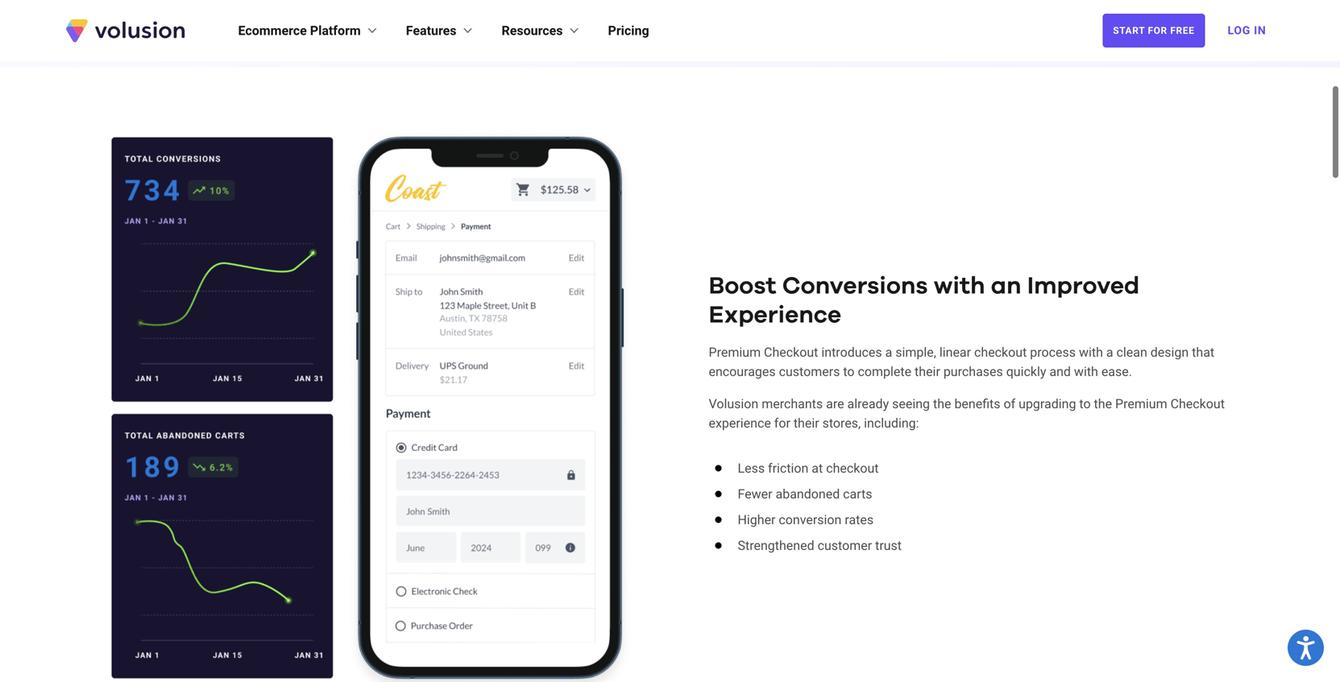 Task type: vqa. For each thing, say whether or not it's contained in the screenshot.
Integrations
no



Task type: describe. For each thing, give the bounding box(es) containing it.
abandoned
[[776, 487, 840, 502]]

simple,
[[895, 345, 936, 360]]

boost
[[709, 274, 776, 298]]

open accessibe: accessibility options, statement and help image
[[1297, 636, 1315, 660]]

ecommerce
[[238, 23, 307, 38]]

features button
[[406, 21, 476, 40]]

of
[[1004, 396, 1015, 412]]

fewer abandoned carts
[[738, 487, 872, 502]]

pricing link
[[608, 21, 649, 40]]

already
[[847, 396, 889, 412]]

boost conversions with an improved experience
[[709, 274, 1140, 327]]

seeing
[[892, 396, 930, 412]]

premium checkout introduces a simple, linear checkout process with a clean design that encourages customers to complete their purchases quickly and with ease.
[[709, 345, 1214, 379]]

in
[[1254, 24, 1266, 37]]

start
[[1113, 25, 1145, 36]]

checkout inside "premium checkout introduces a simple, linear checkout process with a clean design that encourages customers to complete their purchases quickly and with ease."
[[974, 345, 1027, 360]]

conversions
[[782, 274, 928, 298]]

their inside "premium checkout introduces a simple, linear checkout process with a clean design that encourages customers to complete their purchases quickly and with ease."
[[915, 364, 940, 379]]

at
[[812, 461, 823, 476]]

less friction at checkout
[[738, 461, 879, 476]]

free
[[1170, 25, 1195, 36]]

2 the from the left
[[1094, 396, 1112, 412]]

ecommerce platform button
[[238, 21, 380, 40]]

to inside "premium checkout introduces a simple, linear checkout process with a clean design that encourages customers to complete their purchases quickly and with ease."
[[843, 364, 855, 379]]

introduces
[[821, 345, 882, 360]]

including:
[[864, 416, 919, 431]]

ease.
[[1101, 364, 1132, 379]]

pricing
[[608, 23, 649, 38]]

are
[[826, 396, 844, 412]]

premium inside "premium checkout introduces a simple, linear checkout process with a clean design that encourages customers to complete their purchases quickly and with ease."
[[709, 345, 761, 360]]

that
[[1192, 345, 1214, 360]]

resources
[[502, 23, 563, 38]]

1 vertical spatial with
[[1079, 345, 1103, 360]]

experience
[[709, 416, 771, 431]]

start for free
[[1113, 25, 1195, 36]]

start for free link
[[1103, 14, 1205, 48]]

2 a from the left
[[1106, 345, 1113, 360]]

volusion merchants are already seeing the benefits of upgrading to the premium checkout experience for their stores, including:
[[709, 396, 1225, 431]]

customer
[[818, 538, 872, 553]]

platform
[[310, 23, 361, 38]]

merchants
[[762, 396, 823, 412]]

encourages
[[709, 364, 776, 379]]

ecommerce platform
[[238, 23, 361, 38]]

rates
[[845, 512, 874, 528]]

complete
[[858, 364, 911, 379]]

upgrading
[[1019, 396, 1076, 412]]



Task type: locate. For each thing, give the bounding box(es) containing it.
to right upgrading
[[1079, 396, 1091, 412]]

with up ease.
[[1079, 345, 1103, 360]]

checkout up quickly
[[974, 345, 1027, 360]]

0 horizontal spatial checkout
[[826, 461, 879, 476]]

1 a from the left
[[885, 345, 892, 360]]

clean
[[1116, 345, 1147, 360]]

1 horizontal spatial checkout
[[974, 345, 1027, 360]]

a up complete at the bottom of page
[[885, 345, 892, 360]]

higher
[[738, 512, 776, 528]]

with right and
[[1074, 364, 1098, 379]]

a up ease.
[[1106, 345, 1113, 360]]

stores,
[[822, 416, 861, 431]]

design
[[1150, 345, 1189, 360]]

their
[[915, 364, 940, 379], [794, 416, 819, 431]]

log in link
[[1218, 13, 1276, 48]]

with
[[934, 274, 985, 298], [1079, 345, 1103, 360], [1074, 364, 1098, 379]]

0 horizontal spatial checkout
[[764, 345, 818, 360]]

1 horizontal spatial checkout
[[1170, 396, 1225, 412]]

their down simple,
[[915, 364, 940, 379]]

1 vertical spatial to
[[1079, 396, 1091, 412]]

checkout inside "premium checkout introduces a simple, linear checkout process with a clean design that encourages customers to complete their purchases quickly and with ease."
[[764, 345, 818, 360]]

resources button
[[502, 21, 582, 40]]

strengthened customer trust
[[738, 538, 902, 553]]

premium inside volusion merchants are already seeing the benefits of upgrading to the premium checkout experience for their stores, including:
[[1115, 396, 1167, 412]]

purchases
[[943, 364, 1003, 379]]

quickly
[[1006, 364, 1046, 379]]

the right "seeing" at the bottom right
[[933, 396, 951, 412]]

0 vertical spatial with
[[934, 274, 985, 298]]

premium up encourages
[[709, 345, 761, 360]]

0 horizontal spatial the
[[933, 396, 951, 412]]

checkout up customers
[[764, 345, 818, 360]]

linear
[[939, 345, 971, 360]]

2 vertical spatial with
[[1074, 364, 1098, 379]]

1 horizontal spatial to
[[1079, 396, 1091, 412]]

0 horizontal spatial their
[[794, 416, 819, 431]]

0 vertical spatial to
[[843, 364, 855, 379]]

their down "merchants"
[[794, 416, 819, 431]]

volusion
[[709, 396, 758, 412]]

checkout up the carts
[[826, 461, 879, 476]]

checkout
[[764, 345, 818, 360], [1170, 396, 1225, 412]]

0 vertical spatial checkout
[[764, 345, 818, 360]]

trust
[[875, 538, 902, 553]]

log in
[[1228, 24, 1266, 37]]

an
[[991, 274, 1021, 298]]

0 vertical spatial their
[[915, 364, 940, 379]]

for
[[774, 416, 790, 431]]

0 vertical spatial checkout
[[974, 345, 1027, 360]]

their inside volusion merchants are already seeing the benefits of upgrading to the premium checkout experience for their stores, including:
[[794, 416, 819, 431]]

premium down ease.
[[1115, 396, 1167, 412]]

1 the from the left
[[933, 396, 951, 412]]

the
[[933, 396, 951, 412], [1094, 396, 1112, 412]]

for
[[1148, 25, 1167, 36]]

checkout
[[974, 345, 1027, 360], [826, 461, 879, 476]]

experience
[[709, 303, 841, 327]]

improved
[[1027, 274, 1140, 298]]

1 horizontal spatial their
[[915, 364, 940, 379]]

checkout down that
[[1170, 396, 1225, 412]]

1 horizontal spatial a
[[1106, 345, 1113, 360]]

log
[[1228, 24, 1251, 37]]

1 vertical spatial checkout
[[826, 461, 879, 476]]

1 vertical spatial premium
[[1115, 396, 1167, 412]]

features
[[406, 23, 456, 38]]

1 vertical spatial checkout
[[1170, 396, 1225, 412]]

checkout inside volusion merchants are already seeing the benefits of upgrading to the premium checkout experience for their stores, including:
[[1170, 396, 1225, 412]]

less
[[738, 461, 765, 476]]

friction
[[768, 461, 808, 476]]

to inside volusion merchants are already seeing the benefits of upgrading to the premium checkout experience for their stores, including:
[[1079, 396, 1091, 412]]

0 horizontal spatial to
[[843, 364, 855, 379]]

0 horizontal spatial premium
[[709, 345, 761, 360]]

strengthened
[[738, 538, 814, 553]]

to down introduces
[[843, 364, 855, 379]]

to
[[843, 364, 855, 379], [1079, 396, 1091, 412]]

1 horizontal spatial the
[[1094, 396, 1112, 412]]

carts
[[843, 487, 872, 502]]

1 horizontal spatial premium
[[1115, 396, 1167, 412]]

benefits
[[954, 396, 1000, 412]]

with left an
[[934, 274, 985, 298]]

0 vertical spatial premium
[[709, 345, 761, 360]]

1 vertical spatial their
[[794, 416, 819, 431]]

a
[[885, 345, 892, 360], [1106, 345, 1113, 360]]

process
[[1030, 345, 1076, 360]]

premium
[[709, 345, 761, 360], [1115, 396, 1167, 412]]

fewer
[[738, 487, 772, 502]]

and
[[1049, 364, 1071, 379]]

higher conversion rates
[[738, 512, 874, 528]]

0 horizontal spatial a
[[885, 345, 892, 360]]

the down ease.
[[1094, 396, 1112, 412]]

conversion
[[779, 512, 842, 528]]

customers
[[779, 364, 840, 379]]

with inside boost conversions with an improved experience
[[934, 274, 985, 298]]



